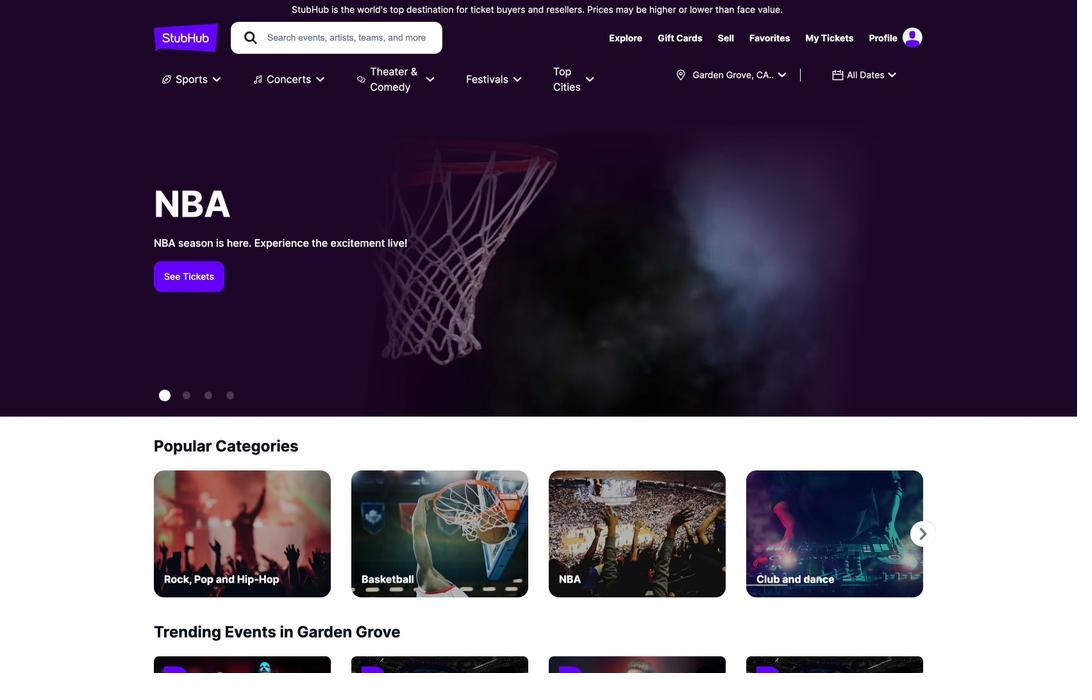 Task type: vqa. For each thing, say whether or not it's contained in the screenshot.
Stubhub image at left
yes



Task type: locate. For each thing, give the bounding box(es) containing it.
None field
[[667, 63, 795, 87], [824, 63, 905, 87], [667, 63, 795, 87], [824, 63, 905, 87]]

2 - phish image
[[205, 392, 212, 399]]

3 - nate bargatze image
[[226, 392, 234, 399]]



Task type: describe. For each thing, give the bounding box(es) containing it.
1 - ultra music festival image
[[183, 392, 190, 399]]

stubhub image
[[154, 22, 218, 54]]

Search events, artists, teams, and more field
[[266, 31, 430, 45]]

0 - nba image
[[159, 390, 171, 401]]



